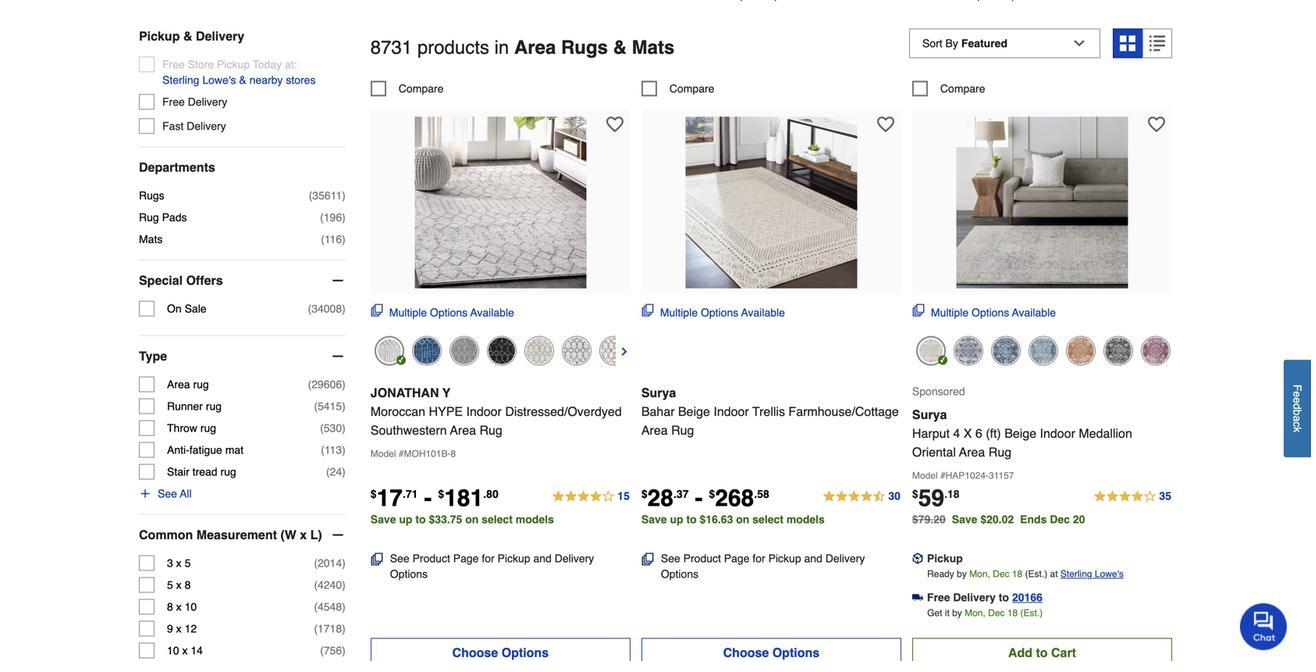 Task type: describe. For each thing, give the bounding box(es) containing it.
( 116 )
[[321, 233, 346, 245]]

in
[[494, 37, 509, 58]]

2 see product page for pickup and delivery options from the left
[[661, 552, 865, 580]]

1 horizontal spatial sterling
[[1060, 568, 1092, 579]]

( 4240 )
[[314, 579, 346, 591]]

available for jonathan  y moroccan hype indoor distressed/overdyed southwestern area rug image on the left top of the page's multiple options available link
[[470, 306, 514, 319]]

1 vertical spatial dec
[[993, 568, 1009, 579]]

4 stars image for 17
[[551, 487, 630, 506]]

0 vertical spatial by
[[957, 568, 967, 579]]

area up runner
[[167, 378, 190, 391]]

delivery up free store pickup today at:
[[196, 29, 244, 43]]

.18
[[944, 488, 960, 500]]

add to cart button
[[912, 638, 1172, 661]]

8 x 10
[[167, 601, 197, 613]]

jonathan  y moroccan hype indoor distressed/overdyed southwestern area rug
[[371, 385, 622, 437]]

multiple options available link for jonathan  y moroccan hype indoor distressed/overdyed southwestern area rug image on the left top of the page
[[371, 304, 514, 320]]

2 $ from the left
[[438, 488, 444, 500]]

( for 196
[[320, 211, 324, 224]]

1 vertical spatial 10
[[167, 644, 179, 657]]

save for 17
[[371, 513, 396, 525]]

type
[[139, 349, 167, 363]]

select for 268
[[753, 513, 783, 525]]

ready
[[927, 568, 954, 579]]

delivery up get it by mon, dec 18 (est.)
[[953, 591, 996, 603]]

rug for throw rug
[[200, 422, 216, 434]]

to inside "add to cart" button
[[1036, 645, 1048, 660]]

b
[[1291, 410, 1304, 416]]

today
[[253, 58, 282, 71]]

garnet image
[[1141, 336, 1171, 365]]

pickup up ready
[[927, 552, 963, 564]]

2014
[[318, 557, 342, 569]]

l)
[[310, 528, 322, 542]]

2 vertical spatial free
[[927, 591, 950, 603]]

1718
[[318, 622, 342, 635]]

( 4548 )
[[314, 601, 346, 613]]

mat
[[225, 444, 244, 456]]

fast
[[162, 120, 184, 132]]

distressed/overdyed
[[505, 404, 622, 419]]

( 34008 )
[[308, 302, 346, 315]]

2 e from the top
[[1291, 397, 1304, 404]]

29606
[[312, 378, 342, 391]]

get
[[927, 607, 942, 618]]

hap1024-
[[946, 470, 989, 481]]

$ 17 .71 - $ 181 .80
[[371, 484, 498, 511]]

choose for 2nd choose options link
[[723, 645, 769, 660]]

( 5415 )
[[314, 400, 346, 412]]

$79.20
[[912, 513, 946, 525]]

# for moh101b-8
[[399, 448, 404, 459]]

5415
[[318, 400, 342, 412]]

15
[[618, 490, 630, 502]]

common
[[139, 528, 193, 542]]

x for 14
[[182, 644, 188, 657]]

save for 28
[[641, 513, 667, 525]]

1 vertical spatial by
[[952, 607, 962, 618]]

rug for runner rug
[[206, 400, 222, 412]]

surya for surya bahar beige indoor trellis farmhouse/cottage area rug
[[641, 385, 676, 400]]

1 vertical spatial mon,
[[965, 607, 986, 618]]

free store pickup today at:
[[162, 58, 297, 71]]

( for 116
[[321, 233, 325, 245]]

plus image
[[139, 487, 151, 500]]

pickup down save up to $33.75 on select models
[[498, 552, 530, 564]]

throw rug
[[167, 422, 216, 434]]

$ 59 .18
[[912, 484, 960, 511]]

0 vertical spatial 5
[[185, 557, 191, 569]]

to for $33.75
[[415, 513, 426, 525]]

1 vertical spatial (est.)
[[1020, 607, 1043, 618]]

pickup down 'save up to $16.63 on select models'
[[768, 552, 801, 564]]

4.5 stars image
[[822, 487, 901, 506]]

34008
[[312, 302, 342, 315]]

store
[[188, 58, 214, 71]]

1 vertical spatial 18
[[1007, 607, 1018, 618]]

rug inside "surya harput 4 x 6 (ft) beige indoor medallion oriental area rug"
[[989, 445, 1012, 459]]

delivery up fast delivery
[[188, 96, 227, 108]]

x for 12
[[176, 622, 182, 635]]

35 button
[[1093, 487, 1172, 506]]

( for 29606
[[308, 378, 312, 391]]

model # hap1024-31157
[[912, 470, 1014, 481]]

moh101b-
[[404, 448, 451, 459]]

common measurement (w x l)
[[139, 528, 322, 542]]

was price $79.20 element
[[912, 509, 952, 525]]

4
[[953, 426, 960, 440]]

( for 4240
[[314, 579, 318, 591]]

dec for 20
[[1050, 513, 1070, 525]]

stair
[[167, 466, 189, 478]]

1 for from the left
[[482, 552, 495, 564]]

20166 button
[[1012, 589, 1043, 605]]

( 756 )
[[320, 644, 346, 657]]

x inside button
[[300, 528, 307, 542]]

4240
[[318, 579, 342, 591]]

8731 products in area rugs & mats
[[371, 37, 675, 58]]

multiple for jonathan  y moroccan hype indoor distressed/overdyed southwestern area rug image on the left top of the page
[[389, 306, 427, 319]]

( for 756
[[320, 644, 324, 657]]

products
[[417, 37, 489, 58]]

farmhouse/cottage
[[789, 404, 899, 419]]

dec for 18
[[988, 607, 1005, 618]]

gray/ivory image
[[449, 336, 479, 365]]

southwestern
[[371, 423, 447, 437]]

savings save $20.02 element
[[952, 513, 1091, 525]]

sponsored
[[912, 385, 965, 397]]

list view image
[[1150, 36, 1165, 51]]

( for 35611
[[309, 189, 312, 202]]

save up to $16.63 on select models
[[641, 513, 825, 525]]

special offers button
[[139, 260, 346, 301]]

teal image
[[1029, 336, 1058, 365]]

1 vertical spatial mats
[[139, 233, 163, 245]]

1 choose options link from the left
[[371, 638, 630, 661]]

surya bahar beige indoor trellis farmhouse/cottage area rug
[[641, 385, 899, 437]]

1000985706 element
[[912, 81, 985, 96]]

5 x 8
[[167, 579, 191, 591]]

) for ( 196 )
[[342, 211, 346, 224]]

( for 2014
[[314, 557, 318, 569]]

indoor inside jonathan  y moroccan hype indoor distressed/overdyed southwestern area rug
[[466, 404, 502, 419]]

( for 34008
[[308, 302, 312, 315]]

compare for '1000988794' element
[[669, 82, 714, 95]]

see all button
[[139, 486, 192, 501]]

f e e d b a c k button
[[1284, 360, 1311, 457]]

measurement
[[196, 528, 277, 542]]

1 horizontal spatial 8
[[185, 579, 191, 591]]

) for ( 29606 )
[[342, 378, 346, 391]]

beige inside the surya bahar beige indoor trellis farmhouse/cottage area rug
[[678, 404, 710, 419]]

minus image
[[330, 527, 346, 543]]

on sale
[[167, 302, 206, 315]]

burnt orange image
[[1066, 336, 1096, 365]]

sterling lowe's button
[[1060, 566, 1124, 582]]

15 button
[[551, 487, 630, 506]]

1 horizontal spatial mats
[[632, 37, 675, 58]]

( for 5415
[[314, 400, 318, 412]]

( for 4548
[[314, 601, 318, 613]]

$28.37-$268.58 element
[[641, 484, 769, 511]]

) for ( 4548 )
[[342, 601, 346, 613]]

$20.02
[[980, 513, 1014, 525]]

choose for 2nd choose options link from the right
[[452, 645, 498, 660]]

y
[[442, 385, 451, 400]]

beige image
[[916, 336, 946, 365]]

departments element
[[139, 160, 346, 175]]

20
[[1073, 513, 1085, 525]]

2 vertical spatial 8
[[167, 601, 173, 613]]

1002270214 element
[[371, 81, 444, 96]]

181
[[444, 484, 483, 511]]

(ft)
[[986, 426, 1001, 440]]

2 page from the left
[[724, 552, 750, 564]]

0 vertical spatial (est.)
[[1025, 568, 1047, 579]]

to for 20166
[[999, 591, 1009, 603]]

type button
[[139, 336, 346, 377]]

available for 2nd multiple options available link from the left
[[741, 306, 785, 319]]

x for 5
[[176, 557, 182, 569]]

0 vertical spatial mon,
[[969, 568, 990, 579]]

indoor inside "surya harput 4 x 6 (ft) beige indoor medallion oriental area rug"
[[1040, 426, 1075, 440]]

rug for area rug
[[193, 378, 209, 391]]

actual price $59.18 element
[[912, 484, 960, 511]]

delivery down 15 "button" on the left
[[555, 552, 594, 564]]

throw
[[167, 422, 197, 434]]

268
[[715, 484, 754, 511]]

hype
[[429, 404, 463, 419]]

3 save from the left
[[952, 513, 977, 525]]

compare for the 1002270214 element at the top left
[[399, 82, 444, 95]]

special
[[139, 273, 183, 288]]

( 2014 )
[[314, 557, 346, 569]]

( 24 )
[[326, 466, 346, 478]]

free for free delivery
[[162, 96, 185, 108]]

rug inside the surya bahar beige indoor trellis farmhouse/cottage area rug
[[671, 423, 694, 437]]

rug left "pads"
[[139, 211, 159, 224]]

area inside "surya harput 4 x 6 (ft) beige indoor medallion oriental area rug"
[[959, 445, 985, 459]]

runner
[[167, 400, 203, 412]]

pickup up free delivery
[[139, 29, 180, 43]]

area right in
[[514, 37, 556, 58]]

0 horizontal spatial &
[[183, 29, 192, 43]]

) for ( 24 )
[[342, 466, 346, 478]]

sale
[[185, 302, 206, 315]]

& inside button
[[239, 74, 246, 86]]

1 heart outline image from the left
[[606, 116, 623, 133]]

chat invite button image
[[1240, 602, 1288, 650]]

on
[[167, 302, 182, 315]]

runner rug
[[167, 400, 222, 412]]

models for 268
[[787, 513, 825, 525]]

multiple options available link for surya harput 4 x 6 (ft) beige indoor medallion oriental area rug "image"
[[912, 304, 1056, 320]]



Task type: vqa. For each thing, say whether or not it's contained in the screenshot.


Task type: locate. For each thing, give the bounding box(es) containing it.
minus image inside special offers button
[[330, 273, 346, 288]]

2 choose options from the left
[[723, 645, 820, 660]]

2 choose from the left
[[723, 645, 769, 660]]

- for 181
[[424, 484, 432, 511]]

2 save from the left
[[641, 513, 667, 525]]

) up ( 116 )
[[342, 211, 346, 224]]

) down "( 196 )"
[[342, 233, 346, 245]]

1 horizontal spatial see
[[390, 552, 409, 564]]

area down hype
[[450, 423, 476, 437]]

mats down the rug pads
[[139, 233, 163, 245]]

black/ivory image
[[487, 336, 516, 365]]

model for model # hap1024-31157
[[912, 470, 938, 481]]

(est.) down 20166
[[1020, 607, 1043, 618]]

model
[[371, 448, 396, 459], [912, 470, 938, 481]]

1 horizontal spatial multiple options available link
[[641, 304, 785, 320]]

0 horizontal spatial choose options link
[[371, 638, 630, 661]]

e
[[1291, 391, 1304, 397], [1291, 397, 1304, 404]]

4 ) from the top
[[342, 302, 346, 315]]

6 ) from the top
[[342, 400, 346, 412]]

all
[[180, 487, 192, 500]]

0 horizontal spatial up
[[399, 513, 412, 525]]

0 vertical spatial beige
[[678, 404, 710, 419]]

nearby
[[249, 74, 283, 86]]

select for 181
[[482, 513, 513, 525]]

anti-
[[167, 444, 189, 456]]

on for 181
[[465, 513, 479, 525]]

multiple for surya harput 4 x 6 (ft) beige indoor medallion oriental area rug "image"
[[931, 306, 969, 319]]

sterling right at
[[1060, 568, 1092, 579]]

3
[[167, 557, 173, 569]]

3 compare from the left
[[940, 82, 985, 95]]

1 product from the left
[[413, 552, 450, 564]]

3 ) from the top
[[342, 233, 346, 245]]

x down 3 x 5
[[176, 579, 182, 591]]

0 horizontal spatial heart outline image
[[606, 116, 623, 133]]

17
[[377, 484, 403, 511]]

get it by mon, dec 18 (est.)
[[927, 607, 1043, 618]]

) for ( 35611 )
[[342, 189, 346, 202]]

(w
[[280, 528, 296, 542]]

2 horizontal spatial indoor
[[1040, 426, 1075, 440]]

grid view image
[[1120, 36, 1136, 51]]

5
[[185, 557, 191, 569], [167, 579, 173, 591]]

1 and from the left
[[533, 552, 552, 564]]

2 horizontal spatial &
[[613, 37, 627, 58]]

oriental
[[912, 445, 956, 459]]

see down 28
[[661, 552, 680, 564]]

1 - from the left
[[424, 484, 432, 511]]

multiple options available for surya harput 4 x 6 (ft) beige indoor medallion oriental area rug "image" multiple options available link
[[931, 306, 1056, 319]]

indoor left medallion
[[1040, 426, 1075, 440]]

) for ( 756 )
[[342, 644, 346, 657]]

0 horizontal spatial multiple options available
[[389, 306, 514, 319]]

2 horizontal spatial multiple options available
[[931, 306, 1056, 319]]

8731
[[371, 37, 412, 58]]

0 horizontal spatial see product page for pickup and delivery options
[[390, 552, 594, 580]]

1 page from the left
[[453, 552, 479, 564]]

1 multiple options available from the left
[[389, 306, 514, 319]]

offers
[[186, 273, 223, 288]]

x for 10
[[176, 601, 182, 613]]

1 available from the left
[[470, 306, 514, 319]]

3 x 5
[[167, 557, 191, 569]]

compare for 1000985706 element
[[940, 82, 985, 95]]

surya up harput
[[912, 407, 947, 422]]

2 ) from the top
[[342, 211, 346, 224]]

lowe's right at
[[1095, 568, 1124, 579]]

save
[[371, 513, 396, 525], [641, 513, 667, 525], [952, 513, 977, 525]]

page
[[453, 552, 479, 564], [724, 552, 750, 564]]

departments
[[139, 160, 215, 174]]

rugs
[[561, 37, 608, 58], [139, 189, 164, 202]]

models down 30 button
[[787, 513, 825, 525]]

18 up 20166
[[1012, 568, 1022, 579]]

$17.71-$181.80 element
[[371, 484, 498, 511]]

1 horizontal spatial see product page for pickup and delivery options
[[661, 552, 865, 580]]

1 vertical spatial rugs
[[139, 189, 164, 202]]

31157
[[989, 470, 1014, 481]]

) up the ( 4548 )
[[342, 579, 346, 591]]

1 vertical spatial sterling
[[1060, 568, 1092, 579]]

(est.) left at
[[1025, 568, 1047, 579]]

3 multiple options available link from the left
[[912, 304, 1056, 320]]

options
[[430, 306, 468, 319], [701, 306, 738, 319], [972, 306, 1009, 319], [390, 568, 428, 580], [661, 568, 699, 580], [502, 645, 549, 660], [772, 645, 820, 660]]

1 e from the top
[[1291, 391, 1304, 397]]

rug down the mat
[[220, 466, 236, 478]]

2 horizontal spatial save
[[952, 513, 977, 525]]

( for 113
[[321, 444, 325, 456]]

see product page for pickup and delivery options down 'save up to $16.63 on select models'
[[661, 552, 865, 580]]

1 models from the left
[[516, 513, 554, 525]]

1 vertical spatial beige
[[1005, 426, 1036, 440]]

fatigue
[[189, 444, 222, 456]]

10 ) from the top
[[342, 557, 346, 569]]

1 horizontal spatial 5
[[185, 557, 191, 569]]

) for ( 1718 )
[[342, 622, 346, 635]]

product down the $16.63
[[683, 552, 721, 564]]

1 horizontal spatial choose options link
[[641, 638, 901, 661]]

compare inside '1000988794' element
[[669, 82, 714, 95]]

to left the $16.63
[[686, 513, 697, 525]]

choose options for 2nd choose options link
[[723, 645, 820, 660]]

add to cart
[[1008, 645, 1076, 660]]

0 vertical spatial free
[[162, 58, 185, 71]]

0 horizontal spatial product
[[413, 552, 450, 564]]

3 available from the left
[[1012, 306, 1056, 319]]

2 horizontal spatial multiple
[[931, 306, 969, 319]]

1 horizontal spatial product
[[683, 552, 721, 564]]

8 up 8 x 10
[[185, 579, 191, 591]]

4 stars image down medallion
[[1093, 487, 1172, 506]]

1 ) from the top
[[342, 189, 346, 202]]

1 choose from the left
[[452, 645, 498, 660]]

0 horizontal spatial sterling
[[162, 74, 199, 86]]

model # moh101b-8
[[371, 448, 456, 459]]

3 multiple options available from the left
[[931, 306, 1056, 319]]

heart outline image
[[606, 116, 623, 133], [877, 116, 894, 133]]

select
[[482, 513, 513, 525], [753, 513, 783, 525]]

1 see product page for pickup and delivery options from the left
[[390, 552, 594, 580]]

rug pads
[[139, 211, 187, 224]]

1 horizontal spatial -
[[695, 484, 703, 511]]

1 horizontal spatial &
[[239, 74, 246, 86]]

1 horizontal spatial 4 stars image
[[1093, 487, 1172, 506]]

1 vertical spatial minus image
[[330, 348, 346, 364]]

rug down bahar
[[671, 423, 694, 437]]

1 4 stars image from the left
[[551, 487, 630, 506]]

12
[[185, 622, 197, 635]]

8 ) from the top
[[342, 444, 346, 456]]

$33.75
[[429, 513, 462, 525]]

2 horizontal spatial compare
[[940, 82, 985, 95]]

4 stars image containing 15
[[551, 487, 630, 506]]

( 35611 )
[[309, 189, 346, 202]]

dec down free delivery to 20166
[[988, 607, 1005, 618]]

9 ) from the top
[[342, 466, 346, 478]]

# for hap1024-31157
[[940, 470, 946, 481]]

$ for 28
[[641, 488, 647, 500]]

pickup up sterling lowe's & nearby stores
[[217, 58, 250, 71]]

0 horizontal spatial mats
[[139, 233, 163, 245]]

lowe's down free store pickup today at:
[[202, 74, 236, 86]]

up down .37
[[670, 513, 683, 525]]

indoor left trellis
[[714, 404, 749, 419]]

to for $16.63
[[686, 513, 697, 525]]

indoor right hype
[[466, 404, 502, 419]]

12 ) from the top
[[342, 601, 346, 613]]

k
[[1291, 427, 1304, 433]]

delivery down free delivery
[[187, 120, 226, 132]]

1 horizontal spatial save
[[641, 513, 667, 525]]

beige inside "surya harput 4 x 6 (ft) beige indoor medallion oriental area rug"
[[1005, 426, 1036, 440]]

on for 268
[[736, 513, 749, 525]]

add
[[1008, 645, 1032, 660]]

x left 14
[[182, 644, 188, 657]]

24
[[330, 466, 342, 478]]

bahar
[[641, 404, 675, 419]]

x
[[964, 426, 972, 440]]

10 up 12
[[185, 601, 197, 613]]

ends dec 20 element
[[1020, 513, 1091, 525]]

surya inside "surya harput 4 x 6 (ft) beige indoor medallion oriental area rug"
[[912, 407, 947, 422]]

see inside button
[[158, 487, 177, 500]]

x down "5 x 8"
[[176, 601, 182, 613]]

cream/multi image
[[599, 336, 629, 365]]

1 horizontal spatial rugs
[[561, 37, 608, 58]]

f e e d b a c k
[[1291, 385, 1304, 433]]

10 down the 9
[[167, 644, 179, 657]]

5 right 3
[[185, 557, 191, 569]]

0 horizontal spatial model
[[371, 448, 396, 459]]

mats
[[632, 37, 675, 58], [139, 233, 163, 245]]

model down southwestern
[[371, 448, 396, 459]]

area inside the surya bahar beige indoor trellis farmhouse/cottage area rug
[[641, 423, 668, 437]]

0 horizontal spatial page
[[453, 552, 479, 564]]

5 $ from the left
[[912, 488, 918, 500]]

2 multiple from the left
[[660, 306, 698, 319]]

3 $ from the left
[[641, 488, 647, 500]]

( for 1718
[[314, 622, 318, 635]]

ready by mon, dec 18 (est.) at sterling lowe's
[[927, 568, 1124, 579]]

models for 181
[[516, 513, 554, 525]]

5 ) from the top
[[342, 378, 346, 391]]

8
[[451, 448, 456, 459], [185, 579, 191, 591], [167, 601, 173, 613]]

1 vertical spatial 5
[[167, 579, 173, 591]]

.71
[[403, 488, 418, 500]]

sterling
[[162, 74, 199, 86], [1060, 568, 1092, 579]]

$ for 17
[[371, 488, 377, 500]]

indoor inside the surya bahar beige indoor trellis farmhouse/cottage area rug
[[714, 404, 749, 419]]

jonathan  y moroccan hype indoor distressed/overdyed southwestern area rug image
[[415, 117, 586, 288]]

to
[[415, 513, 426, 525], [686, 513, 697, 525], [999, 591, 1009, 603], [1036, 645, 1048, 660]]

see left all
[[158, 487, 177, 500]]

choose options
[[452, 645, 549, 660], [723, 645, 820, 660]]

1 horizontal spatial for
[[753, 552, 765, 564]]

tread
[[193, 466, 217, 478]]

blue image
[[954, 336, 983, 365]]

common measurement (w x l) button
[[139, 515, 346, 555]]

1 horizontal spatial multiple
[[660, 306, 698, 319]]

# down southwestern
[[399, 448, 404, 459]]

530
[[324, 422, 342, 434]]

4 stars image
[[551, 487, 630, 506], [1093, 487, 1172, 506]]

blue/white image
[[412, 336, 442, 365]]

2 select from the left
[[753, 513, 783, 525]]

1 horizontal spatial and
[[804, 552, 822, 564]]

1 multiple from the left
[[389, 306, 427, 319]]

0 horizontal spatial lowe's
[[202, 74, 236, 86]]

rug up runner rug
[[193, 378, 209, 391]]

for down 'save up to $16.63 on select models'
[[753, 552, 765, 564]]

8 up the 9
[[167, 601, 173, 613]]

0 vertical spatial #
[[399, 448, 404, 459]]

ivory/multi image
[[524, 336, 554, 365]]

- right .71
[[424, 484, 432, 511]]

truck filled image
[[912, 592, 923, 603]]

) up 756
[[342, 622, 346, 635]]

minus image for type
[[330, 348, 346, 364]]

13 ) from the top
[[342, 622, 346, 635]]

1 multiple options available link from the left
[[371, 304, 514, 320]]

1 save from the left
[[371, 513, 396, 525]]

$ right 15
[[641, 488, 647, 500]]

(est.)
[[1025, 568, 1047, 579], [1020, 607, 1043, 618]]

beige right bahar
[[678, 404, 710, 419]]

0 vertical spatial 10
[[185, 601, 197, 613]]

2 models from the left
[[787, 513, 825, 525]]

) for ( 34008 )
[[342, 302, 346, 315]]

0 horizontal spatial select
[[482, 513, 513, 525]]

2 4 stars image from the left
[[1093, 487, 1172, 506]]

up down .71
[[399, 513, 412, 525]]

14 ) from the top
[[342, 644, 346, 657]]

0 horizontal spatial 4 stars image
[[551, 487, 630, 506]]

$ up "$33.75"
[[438, 488, 444, 500]]

mats up '1000988794' element
[[632, 37, 675, 58]]

to left "$33.75"
[[415, 513, 426, 525]]

) up 196
[[342, 189, 346, 202]]

$ inside '$ 59 .18'
[[912, 488, 918, 500]]

surya inside the surya bahar beige indoor trellis farmhouse/cottage area rug
[[641, 385, 676, 400]]

1 horizontal spatial page
[[724, 552, 750, 564]]

up for 17
[[399, 513, 412, 525]]

models
[[516, 513, 554, 525], [787, 513, 825, 525]]

x right 3
[[176, 557, 182, 569]]

113
[[325, 444, 342, 456]]

1 horizontal spatial indoor
[[714, 404, 749, 419]]

multiple options available for jonathan  y moroccan hype indoor distressed/overdyed southwestern area rug image on the left top of the page's multiple options available link
[[389, 306, 514, 319]]

special offers
[[139, 273, 223, 288]]

pickup image
[[912, 553, 923, 564]]

4 stars image for 59
[[1093, 487, 1172, 506]]

( 29606 )
[[308, 378, 346, 391]]

- for 268
[[695, 484, 703, 511]]

medallion
[[1079, 426, 1132, 440]]

0 horizontal spatial -
[[424, 484, 432, 511]]

surya for surya harput 4 x 6 (ft) beige indoor medallion oriental area rug
[[912, 407, 947, 422]]

$
[[371, 488, 377, 500], [438, 488, 444, 500], [641, 488, 647, 500], [709, 488, 715, 500], [912, 488, 918, 500]]

save down 17
[[371, 513, 396, 525]]

c
[[1291, 422, 1304, 427]]

1 vertical spatial surya
[[912, 407, 947, 422]]

cream/navy image
[[562, 336, 591, 365]]

area down bahar
[[641, 423, 668, 437]]

minus image inside type button
[[330, 348, 346, 364]]

area rug
[[167, 378, 209, 391]]

1 vertical spatial lowe's
[[1095, 568, 1124, 579]]

e up d
[[1291, 391, 1304, 397]]

2 on from the left
[[736, 513, 749, 525]]

0 horizontal spatial compare
[[399, 82, 444, 95]]

) down ( 4240 )
[[342, 601, 346, 613]]

rug down (ft)
[[989, 445, 1012, 459]]

rug up .80
[[480, 423, 502, 437]]

multiple options available for 2nd multiple options available link from the left
[[660, 306, 785, 319]]

0 horizontal spatial rugs
[[139, 189, 164, 202]]

$ left .71
[[371, 488, 377, 500]]

9 x 12
[[167, 622, 197, 635]]

) for ( 116 )
[[342, 233, 346, 245]]

35
[[1159, 490, 1171, 502]]

1 horizontal spatial 10
[[185, 601, 197, 613]]

1 horizontal spatial surya
[[912, 407, 947, 422]]

select down .58
[[753, 513, 783, 525]]

35611
[[312, 189, 342, 202]]

$ up the $16.63
[[709, 488, 715, 500]]

1000988794 element
[[641, 81, 714, 96]]

28
[[647, 484, 674, 511]]

compare inside 1000985706 element
[[940, 82, 985, 95]]

stair tread rug
[[167, 466, 236, 478]]

2 up from the left
[[670, 513, 683, 525]]

1 horizontal spatial models
[[787, 513, 825, 525]]

0 horizontal spatial on
[[465, 513, 479, 525]]

20166
[[1012, 591, 1043, 603]]

f
[[1291, 385, 1304, 391]]

beige
[[678, 404, 710, 419], [1005, 426, 1036, 440]]

1 compare from the left
[[399, 82, 444, 95]]

( 196 )
[[320, 211, 346, 224]]

- right .37
[[695, 484, 703, 511]]

.58
[[754, 488, 769, 500]]

1 horizontal spatial compare
[[669, 82, 714, 95]]

sterling down store
[[162, 74, 199, 86]]

0 horizontal spatial 5
[[167, 579, 173, 591]]

0 vertical spatial lowe's
[[202, 74, 236, 86]]

models down 15 "button" on the left
[[516, 513, 554, 525]]

2 horizontal spatial available
[[1012, 306, 1056, 319]]

free for free store pickup today at:
[[162, 58, 185, 71]]

0 horizontal spatial indoor
[[466, 404, 502, 419]]

0 horizontal spatial surya
[[641, 385, 676, 400]]

sterling inside button
[[162, 74, 199, 86]]

model for model # moh101b-8
[[371, 448, 396, 459]]

1 horizontal spatial heart outline image
[[877, 116, 894, 133]]

2 - from the left
[[695, 484, 703, 511]]

0 vertical spatial model
[[371, 448, 396, 459]]

18 down 20166 button
[[1007, 607, 1018, 618]]

0 horizontal spatial choose options
[[452, 645, 549, 660]]

on down 268
[[736, 513, 749, 525]]

to right add on the right bottom of the page
[[1036, 645, 1048, 660]]

free left store
[[162, 58, 185, 71]]

$ for 59
[[912, 488, 918, 500]]

4 $ from the left
[[709, 488, 715, 500]]

1 on from the left
[[465, 513, 479, 525]]

2 heart outline image from the left
[[877, 116, 894, 133]]

x
[[300, 528, 307, 542], [176, 557, 182, 569], [176, 579, 182, 591], [176, 601, 182, 613], [176, 622, 182, 635], [182, 644, 188, 657]]

up for 28
[[670, 513, 683, 525]]

0 vertical spatial mats
[[632, 37, 675, 58]]

2 available from the left
[[741, 306, 785, 319]]

) for ( 4240 )
[[342, 579, 346, 591]]

compare inside the 1002270214 element
[[399, 82, 444, 95]]

see product page for pickup and delivery options down save up to $33.75 on select models
[[390, 552, 594, 580]]

# up .18
[[940, 470, 946, 481]]

cream/gray image
[[374, 336, 404, 365]]

2 choose options link from the left
[[641, 638, 901, 661]]

30
[[888, 490, 901, 502]]

beige right (ft)
[[1005, 426, 1036, 440]]

free up fast
[[162, 96, 185, 108]]

for down save up to $33.75 on select models
[[482, 552, 495, 564]]

2 multiple options available from the left
[[660, 306, 785, 319]]

area
[[514, 37, 556, 58], [167, 378, 190, 391], [450, 423, 476, 437], [641, 423, 668, 437], [959, 445, 985, 459]]

) up ( 4240 )
[[342, 557, 346, 569]]

) for ( 113 )
[[342, 444, 346, 456]]

( 1718 )
[[314, 622, 346, 635]]

choose
[[452, 645, 498, 660], [723, 645, 769, 660]]

save down 28
[[641, 513, 667, 525]]

mon, down free delivery to 20166
[[965, 607, 986, 618]]

save down .18
[[952, 513, 977, 525]]

0 horizontal spatial 10
[[167, 644, 179, 657]]

free delivery
[[162, 96, 227, 108]]

) down 116 at the top left of the page
[[342, 302, 346, 315]]

x left l) at the bottom of page
[[300, 528, 307, 542]]

stores
[[286, 74, 316, 86]]

on down 181
[[465, 513, 479, 525]]

2 compare from the left
[[669, 82, 714, 95]]

) up 113 at the bottom of page
[[342, 422, 346, 434]]

1 $ from the left
[[371, 488, 377, 500]]

3 multiple from the left
[[931, 306, 969, 319]]

choose options for 2nd choose options link from the right
[[452, 645, 549, 660]]

1 select from the left
[[482, 513, 513, 525]]

2 vertical spatial dec
[[988, 607, 1005, 618]]

0 horizontal spatial 8
[[167, 601, 173, 613]]

) for ( 2014 )
[[342, 557, 346, 569]]

rug up fatigue
[[200, 422, 216, 434]]

surya bahar beige indoor trellis farmhouse/cottage area rug image
[[686, 117, 857, 288]]

surya harput 4 x 6 (ft) beige indoor medallion oriental area rug
[[912, 407, 1132, 459]]

7 ) from the top
[[342, 422, 346, 434]]

available for surya harput 4 x 6 (ft) beige indoor medallion oriental area rug "image" multiple options available link
[[1012, 306, 1056, 319]]

( for 24
[[326, 466, 330, 478]]

2 multiple options available link from the left
[[641, 304, 785, 320]]

0 vertical spatial sterling
[[162, 74, 199, 86]]

) for ( 5415 )
[[342, 400, 346, 412]]

0 vertical spatial surya
[[641, 385, 676, 400]]

) for ( 530 )
[[342, 422, 346, 434]]

0 horizontal spatial available
[[470, 306, 514, 319]]

lowe's inside button
[[202, 74, 236, 86]]

page down 'save up to $16.63 on select models'
[[724, 552, 750, 564]]

2 horizontal spatial 8
[[451, 448, 456, 459]]

5 down 3
[[167, 579, 173, 591]]

2 horizontal spatial see
[[661, 552, 680, 564]]

1 horizontal spatial choose options
[[723, 645, 820, 660]]

surya up bahar
[[641, 385, 676, 400]]

model up 59
[[912, 470, 938, 481]]

0 vertical spatial 8
[[451, 448, 456, 459]]

0 horizontal spatial and
[[533, 552, 552, 564]]

2 for from the left
[[753, 552, 765, 564]]

rug inside jonathan  y moroccan hype indoor distressed/overdyed southwestern area rug
[[480, 423, 502, 437]]

1 horizontal spatial beige
[[1005, 426, 1036, 440]]

by right ready
[[957, 568, 967, 579]]

.37
[[674, 488, 689, 500]]

2 product from the left
[[683, 552, 721, 564]]

minus image up 34008 at top left
[[330, 273, 346, 288]]

11 ) from the top
[[342, 579, 346, 591]]

$ right the 30
[[912, 488, 918, 500]]

0 vertical spatial 18
[[1012, 568, 1022, 579]]

) up 24 at the left of the page
[[342, 444, 346, 456]]

0 vertical spatial rugs
[[561, 37, 608, 58]]

0 horizontal spatial models
[[516, 513, 554, 525]]

6
[[975, 426, 982, 440]]

1 up from the left
[[399, 513, 412, 525]]

trellis
[[752, 404, 785, 419]]

minus image for special offers
[[330, 273, 346, 288]]

surya harput 4 x 6 (ft) beige indoor medallion oriental area rug image
[[956, 117, 1128, 288]]

dec left 20
[[1050, 513, 1070, 525]]

1 horizontal spatial lowe's
[[1095, 568, 1124, 579]]

0 horizontal spatial save
[[371, 513, 396, 525]]

heart outline image
[[1148, 116, 1165, 133]]

x for 8
[[176, 579, 182, 591]]

navy image
[[991, 336, 1021, 365]]

e up b
[[1291, 397, 1304, 404]]

area inside jonathan  y moroccan hype indoor distressed/overdyed southwestern area rug
[[450, 423, 476, 437]]

0 horizontal spatial multiple options available link
[[371, 304, 514, 320]]

) up ( 530 )
[[342, 400, 346, 412]]

2 minus image from the top
[[330, 348, 346, 364]]

1 minus image from the top
[[330, 273, 346, 288]]

1 horizontal spatial model
[[912, 470, 938, 481]]

black image
[[1103, 336, 1133, 365]]

4 stars image containing 35
[[1093, 487, 1172, 506]]

1 horizontal spatial #
[[940, 470, 946, 481]]

multiple
[[389, 306, 427, 319], [660, 306, 698, 319], [931, 306, 969, 319]]

0 horizontal spatial beige
[[678, 404, 710, 419]]

1 vertical spatial model
[[912, 470, 938, 481]]

0 horizontal spatial for
[[482, 552, 495, 564]]

2 and from the left
[[804, 552, 822, 564]]

delivery down 30 button
[[826, 552, 865, 564]]

1 horizontal spatial select
[[753, 513, 783, 525]]

4548
[[318, 601, 342, 613]]

minus image
[[330, 273, 346, 288], [330, 348, 346, 364]]

( for 530
[[320, 422, 324, 434]]

1 choose options from the left
[[452, 645, 549, 660]]



